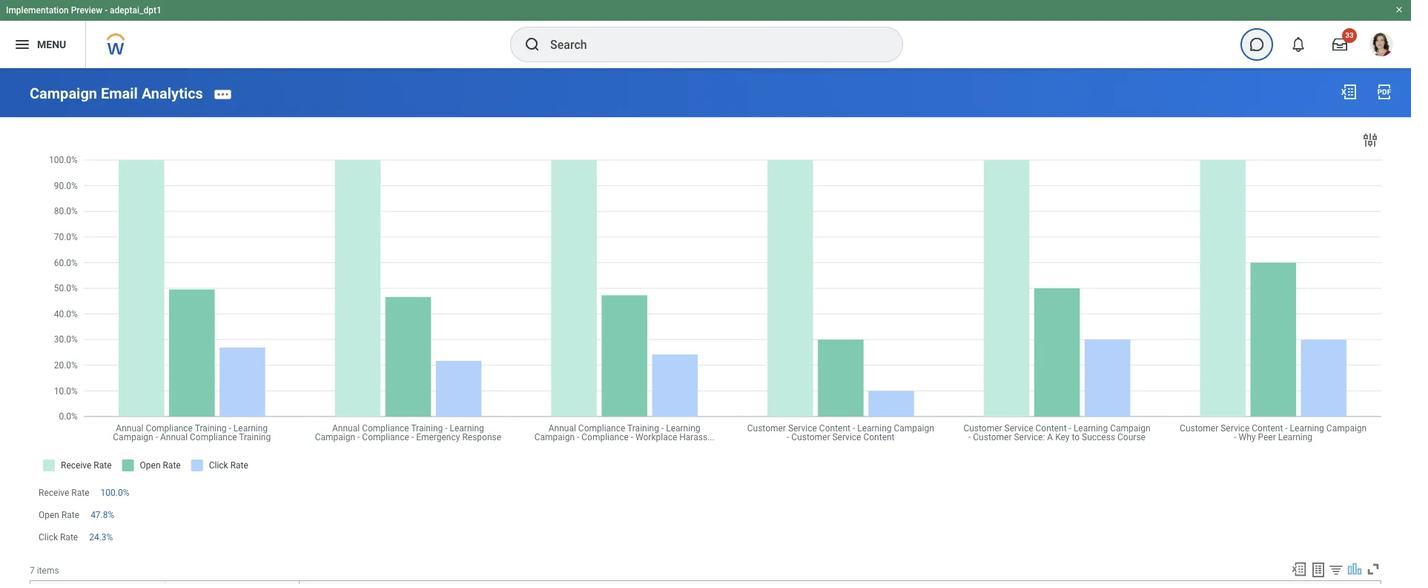 Task type: locate. For each thing, give the bounding box(es) containing it.
toolbar
[[1285, 562, 1382, 581]]

33
[[1346, 31, 1354, 39]]

export to excel image
[[1292, 562, 1308, 578]]

campaign email analytics link
[[30, 84, 203, 102]]

campaign email analytics main content
[[0, 68, 1412, 585]]

rate right the open
[[62, 510, 79, 521]]

preview
[[71, 5, 102, 16]]

adeptai_dpt1
[[110, 5, 162, 16]]

email
[[101, 84, 138, 102]]

2 vertical spatial rate
[[60, 533, 78, 543]]

select to filter grid data image
[[1329, 562, 1345, 578]]

33 button
[[1324, 28, 1358, 61]]

-
[[105, 5, 108, 16]]

0 vertical spatial rate
[[71, 488, 89, 498]]

close environment banner image
[[1395, 5, 1404, 14]]

profile logan mcneil image
[[1370, 33, 1394, 59]]

1 vertical spatial rate
[[62, 510, 79, 521]]

rate for receive rate
[[71, 488, 89, 498]]

toolbar inside campaign email analytics 'main content'
[[1285, 562, 1382, 581]]

campaign
[[30, 84, 97, 102]]

rate for open rate
[[62, 510, 79, 521]]

campaign email analytics
[[30, 84, 203, 102]]

search image
[[524, 36, 542, 53]]

justify image
[[13, 36, 31, 53]]

click
[[39, 533, 58, 543]]

row element
[[32, 582, 302, 585]]

expand/collapse chart image
[[1347, 562, 1363, 578]]

open
[[39, 510, 59, 521]]

rate right click
[[60, 533, 78, 543]]

menu banner
[[0, 0, 1412, 68]]

7 items
[[30, 566, 59, 577]]

menu
[[37, 38, 66, 50]]

rate
[[71, 488, 89, 498], [62, 510, 79, 521], [60, 533, 78, 543]]

rate right receive
[[71, 488, 89, 498]]

receive rate
[[39, 488, 89, 498]]



Task type: vqa. For each thing, say whether or not it's contained in the screenshot.


Task type: describe. For each thing, give the bounding box(es) containing it.
Search Workday  search field
[[550, 28, 872, 61]]

24.3% button
[[89, 532, 115, 544]]

notifications large image
[[1292, 37, 1306, 52]]

menu button
[[0, 21, 85, 68]]

analytics
[[142, 84, 203, 102]]

fullscreen image
[[1366, 562, 1382, 578]]

rate for click rate
[[60, 533, 78, 543]]

click rate
[[39, 533, 78, 543]]

7
[[30, 566, 35, 577]]

47.8% button
[[91, 510, 117, 521]]

receive
[[39, 488, 69, 498]]

export to excel image
[[1340, 83, 1358, 101]]

view printable version (pdf) image
[[1376, 83, 1394, 101]]

implementation preview -   adeptai_dpt1
[[6, 5, 162, 16]]

100.0% button
[[101, 487, 132, 499]]

configure and view chart data image
[[1362, 131, 1380, 149]]

open rate
[[39, 510, 79, 521]]

24.3%
[[89, 533, 113, 543]]

implementation
[[6, 5, 69, 16]]

export to worksheets image
[[1310, 562, 1328, 580]]

items
[[37, 566, 59, 577]]

47.8%
[[91, 510, 114, 521]]

100.0%
[[101, 488, 129, 498]]

inbox large image
[[1333, 37, 1348, 52]]



